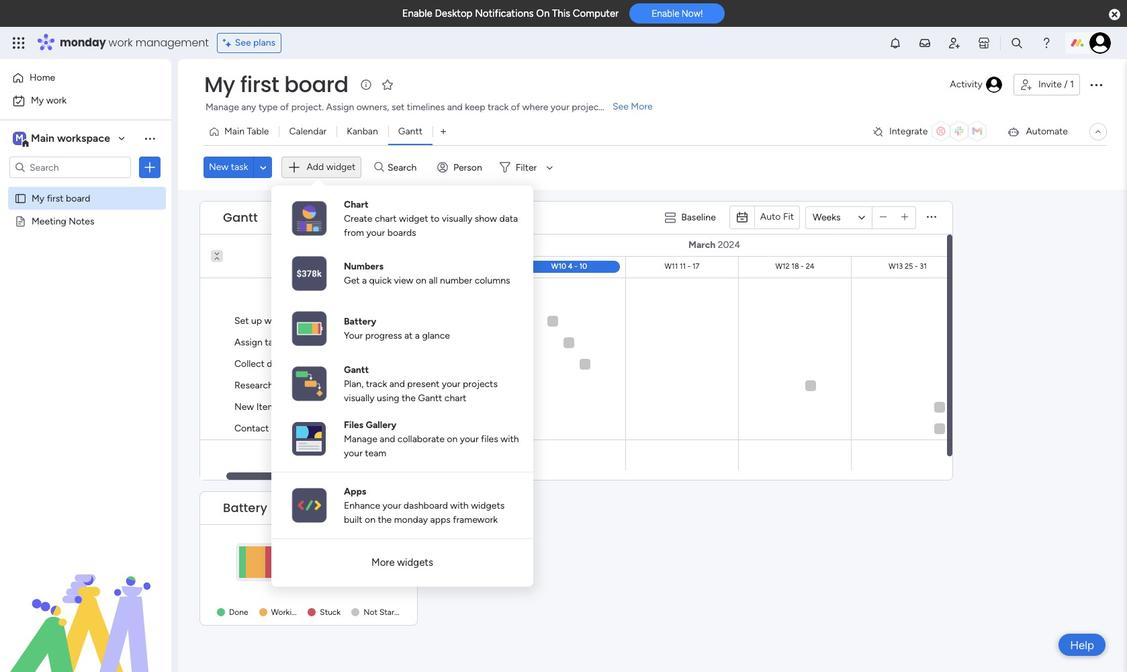 Task type: describe. For each thing, give the bounding box(es) containing it.
calendar
[[289, 126, 327, 137]]

fit
[[784, 211, 795, 223]]

gantt button
[[388, 121, 433, 143]]

main for main table
[[225, 126, 245, 137]]

workspace selection element
[[13, 130, 112, 148]]

4
[[568, 262, 573, 271]]

numbers
[[344, 261, 384, 272]]

contact
[[235, 423, 269, 434]]

battery for battery
[[223, 499, 268, 516]]

table
[[247, 126, 269, 137]]

search everything image
[[1011, 36, 1024, 50]]

auto fit button
[[755, 207, 800, 228]]

list box containing my first board
[[0, 184, 171, 414]]

weeks
[[813, 211, 841, 223]]

0 vertical spatial done
[[364, 556, 389, 568]]

progress
[[365, 330, 402, 341]]

notes
[[69, 215, 94, 227]]

using
[[377, 392, 400, 404]]

chart inside chart create chart widget to visually show data from your boards
[[375, 213, 397, 224]]

m
[[15, 132, 23, 144]]

files
[[344, 419, 364, 431]]

apps enhance your dashboard with widgets built on the monday apps framework
[[344, 486, 505, 525]]

widgets inside "apps enhance your dashboard with widgets built on the monday apps framework"
[[471, 500, 505, 511]]

the inside "apps enhance your dashboard with widgets built on the monday apps framework"
[[378, 514, 392, 525]]

main workspace
[[31, 132, 110, 145]]

plan,
[[344, 378, 364, 390]]

task
[[231, 161, 248, 173]]

number
[[440, 275, 473, 286]]

your inside gantt plan, track and present your projects visually using the gantt chart
[[442, 378, 461, 390]]

meeting
[[296, 315, 331, 327]]

0 horizontal spatial done
[[229, 608, 248, 617]]

automate
[[1027, 126, 1069, 137]]

select product image
[[12, 36, 26, 50]]

main table
[[225, 126, 269, 137]]

my work option
[[8, 90, 163, 112]]

gantt down present
[[418, 392, 443, 404]]

v2 search image
[[375, 160, 384, 175]]

main table button
[[204, 121, 279, 143]]

monday inside "apps enhance your dashboard with widgets built on the monday apps framework"
[[394, 514, 428, 525]]

my inside 'list box'
[[32, 192, 45, 204]]

17
[[693, 262, 700, 271]]

gantt inside button
[[398, 126, 423, 137]]

- for 19
[[348, 262, 352, 271]]

v2 collapse down image
[[211, 245, 223, 254]]

gantt plan, track and present your projects visually using the gantt chart
[[344, 364, 498, 404]]

person
[[454, 162, 482, 173]]

notifications
[[475, 7, 534, 19]]

main for main workspace
[[31, 132, 54, 145]]

new for new task
[[209, 161, 229, 173]]

up
[[251, 315, 262, 327]]

workspace
[[57, 132, 110, 145]]

your down files
[[344, 447, 363, 459]]

on inside "apps enhance your dashboard with widgets built on the monday apps framework"
[[365, 514, 376, 525]]

enable now! button
[[630, 4, 726, 24]]

data inside chart create chart widget to visually show data from your boards
[[500, 213, 518, 224]]

mar for assign tasks
[[373, 337, 389, 348]]

track inside gantt plan, track and present your projects visually using the gantt chart
[[366, 378, 387, 390]]

see more
[[613, 101, 653, 112]]

more widgets
[[372, 557, 434, 569]]

update feed image
[[919, 36, 932, 50]]

dashboard
[[404, 500, 448, 511]]

notifications image
[[889, 36, 903, 50]]

19
[[339, 262, 347, 271]]

30 for new item
[[391, 401, 402, 413]]

my work link
[[8, 90, 163, 112]]

mar 30 for contact sales team
[[373, 423, 402, 434]]

mar 22
[[373, 380, 402, 391]]

w8   19 - 25
[[326, 262, 362, 271]]

to
[[431, 213, 440, 224]]

files
[[481, 433, 499, 445]]

apps
[[344, 486, 367, 497]]

0 vertical spatial manage
[[206, 102, 239, 113]]

see for see plans
[[235, 37, 251, 48]]

quick
[[369, 275, 392, 286]]

public board image
[[14, 192, 27, 204]]

1 vertical spatial board
[[66, 192, 90, 204]]

your
[[344, 330, 363, 341]]

sales
[[271, 423, 292, 434]]

new task
[[209, 161, 248, 173]]

all
[[429, 275, 438, 286]]

w10
[[552, 262, 567, 271]]

0 vertical spatial and
[[447, 102, 463, 113]]

mar 6
[[373, 315, 397, 327]]

working on it
[[271, 608, 319, 617]]

my inside option
[[31, 95, 44, 106]]

22
[[391, 380, 402, 391]]

this
[[553, 7, 571, 19]]

main content containing gantt
[[0, 190, 1128, 672]]

1 horizontal spatial assign
[[326, 102, 354, 113]]

data inside main content
[[267, 358, 286, 370]]

keep
[[465, 102, 486, 113]]

Search field
[[384, 158, 425, 177]]

1 18 from the left
[[241, 262, 248, 271]]

1 vertical spatial more
[[372, 557, 395, 569]]

14.3% done
[[334, 556, 389, 568]]

gallery
[[366, 419, 397, 431]]

from
[[344, 227, 364, 238]]

present
[[408, 378, 440, 390]]

get
[[344, 275, 360, 286]]

0 vertical spatial track
[[488, 102, 509, 113]]

w12   18 - 24
[[776, 262, 815, 271]]

more dots image
[[392, 503, 401, 513]]

widget inside 'popup button'
[[326, 161, 356, 173]]

manage inside files gallery manage and collaborate on your files with your team
[[344, 433, 378, 445]]

11
[[680, 262, 686, 271]]

v2 plus image
[[902, 212, 909, 223]]

my down see plans button
[[204, 69, 235, 99]]

create
[[344, 213, 373, 224]]

enable for enable now!
[[652, 8, 680, 19]]

2 25 from the left
[[905, 262, 914, 271]]

it
[[314, 608, 319, 617]]

- for 18
[[802, 262, 805, 271]]

lottie animation element
[[0, 536, 171, 672]]

0 vertical spatial my first board
[[204, 69, 349, 99]]

now!
[[682, 8, 703, 19]]

on inside numbers get a quick view on all number columns
[[416, 275, 427, 286]]

public board image
[[14, 214, 27, 227]]

work for monday
[[109, 35, 133, 50]]

1 of from the left
[[280, 102, 289, 113]]

2024 for february 2024
[[240, 239, 263, 251]]

add view image
[[441, 127, 446, 137]]

and for files gallery manage and collaborate on your files with your team
[[380, 433, 396, 445]]

1 horizontal spatial first
[[240, 69, 279, 99]]

w12
[[776, 262, 790, 271]]

timelines
[[407, 102, 445, 113]]

visually inside gantt plan, track and present your projects visually using the gantt chart
[[344, 392, 375, 404]]

integrate
[[890, 126, 929, 137]]

- for 12
[[236, 262, 239, 271]]

integrate button
[[867, 118, 997, 146]]

gantt up plan,
[[344, 364, 369, 375]]

add to favorites image
[[381, 78, 394, 91]]

set
[[235, 315, 249, 327]]

1 horizontal spatial more
[[631, 101, 653, 112]]

v2 collapse up image
[[211, 255, 223, 264]]

10
[[580, 262, 588, 271]]

30 for contact sales team
[[391, 423, 402, 434]]

more dots image
[[928, 212, 937, 223]]

february
[[199, 239, 238, 251]]

home
[[30, 72, 55, 83]]

v2 minus image
[[880, 212, 888, 223]]

numbers get a quick view on all number columns
[[344, 261, 511, 286]]

activity button
[[945, 74, 1009, 95]]

Search in workspace field
[[28, 160, 112, 175]]

collect data
[[235, 358, 286, 370]]

kanban button
[[337, 121, 388, 143]]

kanban
[[347, 126, 378, 137]]



Task type: locate. For each thing, give the bounding box(es) containing it.
0 vertical spatial board
[[285, 69, 349, 99]]

projects
[[463, 378, 498, 390]]

with right "files" on the bottom of page
[[501, 433, 519, 445]]

see more link
[[612, 100, 655, 114]]

1 horizontal spatial team
[[365, 447, 387, 459]]

main left table
[[225, 126, 245, 137]]

new task button
[[204, 157, 254, 178]]

work up the home link
[[109, 35, 133, 50]]

enhance
[[344, 500, 381, 511]]

14.3%
[[334, 556, 361, 568]]

with inside "apps enhance your dashboard with widgets built on the monday apps framework"
[[451, 500, 469, 511]]

add widget
[[307, 161, 356, 173]]

-
[[236, 262, 239, 271], [348, 262, 352, 271], [575, 262, 578, 271], [688, 262, 691, 271], [802, 262, 805, 271], [916, 262, 919, 271]]

1 vertical spatial manage
[[344, 433, 378, 445]]

2024 for march 2024
[[718, 239, 741, 251]]

0 horizontal spatial board
[[66, 192, 90, 204]]

0 horizontal spatial options image
[[143, 161, 157, 174]]

0 vertical spatial team
[[294, 423, 316, 434]]

a inside battery your progress at a glance
[[415, 330, 420, 341]]

your right from
[[367, 227, 385, 238]]

1 mar 30 from the top
[[373, 401, 402, 413]]

0 vertical spatial mar 30
[[373, 401, 402, 413]]

1 mar from the top
[[373, 315, 389, 327]]

0 horizontal spatial work
[[46, 95, 67, 106]]

invite members image
[[948, 36, 962, 50]]

board up project. at the left of the page
[[285, 69, 349, 99]]

- right 11
[[688, 262, 691, 271]]

february 2024
[[199, 239, 263, 251]]

enable left desktop
[[402, 7, 433, 19]]

18
[[241, 262, 248, 271], [792, 262, 800, 271]]

main content
[[0, 190, 1128, 672]]

and up "using"
[[390, 378, 405, 390]]

mar 30 up gallery
[[373, 401, 402, 413]]

- for 25
[[916, 262, 919, 271]]

main inside main table button
[[225, 126, 245, 137]]

1 horizontal spatial visually
[[442, 213, 473, 224]]

main
[[225, 126, 245, 137], [31, 132, 54, 145]]

1 horizontal spatial of
[[511, 102, 520, 113]]

not started
[[364, 608, 407, 617]]

battery inside battery field
[[223, 499, 268, 516]]

2 mar 30 from the top
[[373, 423, 402, 434]]

1 vertical spatial visually
[[344, 392, 375, 404]]

0 horizontal spatial enable
[[402, 7, 433, 19]]

enable for enable desktop notifications on this computer
[[402, 7, 433, 19]]

widgets up framework on the left of the page
[[471, 500, 505, 511]]

0 horizontal spatial battery
[[223, 499, 268, 516]]

collapse board header image
[[1094, 126, 1104, 137]]

- right 19
[[348, 262, 352, 271]]

new left the item
[[235, 401, 254, 413]]

1 horizontal spatial work
[[109, 35, 133, 50]]

30 down 22
[[391, 401, 402, 413]]

monday up the home link
[[60, 35, 106, 50]]

0 horizontal spatial see
[[235, 37, 251, 48]]

manage down files
[[344, 433, 378, 445]]

visually down plan,
[[344, 392, 375, 404]]

mar 30 for new item
[[373, 401, 402, 413]]

0 horizontal spatial track
[[366, 378, 387, 390]]

- left 24
[[802, 262, 805, 271]]

more right "14.3%"
[[372, 557, 395, 569]]

1 horizontal spatial board
[[285, 69, 349, 99]]

chart
[[375, 213, 397, 224], [445, 392, 467, 404]]

2 mar from the top
[[373, 337, 389, 348]]

first up the meeting
[[47, 192, 64, 204]]

0 vertical spatial monday
[[60, 35, 106, 50]]

mar for research proposal
[[373, 380, 389, 391]]

add
[[307, 161, 324, 173]]

18 right 12
[[241, 262, 248, 271]]

visually inside chart create chart widget to visually show data from your boards
[[442, 213, 473, 224]]

show board description image
[[358, 78, 374, 91]]

0 horizontal spatial widget
[[326, 161, 356, 173]]

workspace image
[[13, 131, 26, 146]]

assign right project. at the left of the page
[[326, 102, 354, 113]]

filter
[[516, 162, 537, 173]]

with inside files gallery manage and collaborate on your files with your team
[[501, 433, 519, 445]]

filter button
[[495, 157, 558, 178]]

list box
[[0, 184, 171, 414]]

0 horizontal spatial the
[[378, 514, 392, 525]]

angle down image
[[260, 163, 267, 173]]

with
[[501, 433, 519, 445], [451, 500, 469, 511]]

team down gallery
[[365, 447, 387, 459]]

31
[[921, 262, 928, 271]]

the inside gantt plan, track and present your projects visually using the gantt chart
[[402, 392, 416, 404]]

7
[[391, 337, 396, 348]]

1 vertical spatial done
[[229, 608, 248, 617]]

0 vertical spatial chart
[[375, 213, 397, 224]]

with up framework on the left of the page
[[451, 500, 469, 511]]

1 vertical spatial first
[[47, 192, 64, 204]]

data right show
[[500, 213, 518, 224]]

2 vertical spatial and
[[380, 433, 396, 445]]

where
[[523, 102, 549, 113]]

research
[[235, 380, 273, 391]]

any
[[241, 102, 256, 113]]

and down gallery
[[380, 433, 396, 445]]

your right enhance
[[383, 500, 402, 511]]

1 vertical spatial battery
[[223, 499, 268, 516]]

1 vertical spatial and
[[390, 378, 405, 390]]

- left the 31 on the top
[[916, 262, 919, 271]]

1 horizontal spatial data
[[500, 213, 518, 224]]

0 vertical spatial work
[[109, 35, 133, 50]]

0 vertical spatial with
[[501, 433, 519, 445]]

mar left the 6
[[373, 315, 389, 327]]

manage left any
[[206, 102, 239, 113]]

main right workspace image
[[31, 132, 54, 145]]

1 30 from the top
[[391, 401, 402, 413]]

my first board up meeting notes
[[32, 192, 90, 204]]

workspace options image
[[143, 132, 157, 145]]

My first board field
[[201, 69, 352, 99]]

0 vertical spatial see
[[235, 37, 251, 48]]

stuck
[[320, 608, 341, 617]]

assign up collect
[[235, 337, 263, 348]]

board up notes
[[66, 192, 90, 204]]

0 horizontal spatial main
[[31, 132, 54, 145]]

0 horizontal spatial visually
[[344, 392, 375, 404]]

0 vertical spatial options image
[[1089, 77, 1105, 93]]

started
[[380, 608, 407, 617]]

enable now!
[[652, 8, 703, 19]]

not
[[364, 608, 378, 617]]

0 horizontal spatial manage
[[206, 102, 239, 113]]

0 vertical spatial battery
[[344, 316, 377, 327]]

lottie animation image
[[0, 536, 171, 672]]

my right public board image
[[32, 192, 45, 204]]

1 horizontal spatial with
[[501, 433, 519, 445]]

option
[[0, 186, 171, 189]]

1 horizontal spatial 18
[[792, 262, 800, 271]]

0 vertical spatial a
[[362, 275, 367, 286]]

0 horizontal spatial a
[[362, 275, 367, 286]]

0 vertical spatial the
[[402, 392, 416, 404]]

work down home
[[46, 95, 67, 106]]

data down tasks
[[267, 358, 286, 370]]

0 horizontal spatial with
[[451, 500, 469, 511]]

3 mar from the top
[[373, 380, 389, 391]]

2 of from the left
[[511, 102, 520, 113]]

team right sales
[[294, 423, 316, 434]]

management
[[136, 35, 209, 50]]

my down home
[[31, 95, 44, 106]]

the down more dots image
[[378, 514, 392, 525]]

30 down "using"
[[391, 423, 402, 434]]

help image
[[1041, 36, 1054, 50]]

a right at
[[415, 330, 420, 341]]

options image right 1
[[1089, 77, 1105, 93]]

1 horizontal spatial see
[[613, 101, 629, 112]]

calendar button
[[279, 121, 337, 143]]

1 horizontal spatial monday
[[394, 514, 428, 525]]

auto
[[761, 211, 781, 223]]

battery for battery your progress at a glance
[[344, 316, 377, 327]]

mar up "using"
[[373, 380, 389, 391]]

arrow down image
[[542, 159, 558, 176]]

0 horizontal spatial more
[[372, 557, 395, 569]]

1 horizontal spatial my first board
[[204, 69, 349, 99]]

on down enhance
[[365, 514, 376, 525]]

1 vertical spatial monday
[[394, 514, 428, 525]]

0 horizontal spatial of
[[280, 102, 289, 113]]

your inside "apps enhance your dashboard with widgets built on the monday apps framework"
[[383, 500, 402, 511]]

5 mar from the top
[[373, 423, 389, 434]]

w8
[[326, 262, 338, 271]]

1 horizontal spatial new
[[235, 401, 254, 413]]

0 vertical spatial 30
[[391, 401, 402, 413]]

a right get
[[362, 275, 367, 286]]

6 - from the left
[[916, 262, 919, 271]]

0 horizontal spatial 2024
[[240, 239, 263, 251]]

0 vertical spatial assign
[[326, 102, 354, 113]]

1 vertical spatial work
[[46, 95, 67, 106]]

auto fit
[[761, 211, 795, 223]]

chart inside gantt plan, track and present your projects visually using the gantt chart
[[445, 392, 467, 404]]

march 2024
[[689, 239, 741, 251]]

research proposal
[[235, 380, 312, 391]]

0 vertical spatial visually
[[442, 213, 473, 224]]

show
[[475, 213, 497, 224]]

0 horizontal spatial first
[[47, 192, 64, 204]]

1 vertical spatial 30
[[391, 423, 402, 434]]

kendall parks image
[[1090, 32, 1112, 54]]

your inside chart create chart widget to visually show data from your boards
[[367, 227, 385, 238]]

1 vertical spatial a
[[415, 330, 420, 341]]

dapulse close image
[[1110, 8, 1121, 22]]

working
[[271, 608, 301, 617]]

1 horizontal spatial a
[[415, 330, 420, 341]]

1 vertical spatial new
[[235, 401, 254, 413]]

on left all
[[416, 275, 427, 286]]

1 vertical spatial widget
[[399, 213, 429, 224]]

0 horizontal spatial 18
[[241, 262, 248, 271]]

1 horizontal spatial track
[[488, 102, 509, 113]]

main inside workspace selection element
[[31, 132, 54, 145]]

1 horizontal spatial widgets
[[471, 500, 505, 511]]

glance
[[422, 330, 450, 341]]

and left keep
[[447, 102, 463, 113]]

work for my
[[46, 95, 67, 106]]

the down present
[[402, 392, 416, 404]]

widget inside chart create chart widget to visually show data from your boards
[[399, 213, 429, 224]]

1 horizontal spatial enable
[[652, 8, 680, 19]]

new inside the new task button
[[209, 161, 229, 173]]

0 vertical spatial widgets
[[471, 500, 505, 511]]

0 horizontal spatial my first board
[[32, 192, 90, 204]]

mar for contact sales team
[[373, 423, 389, 434]]

home option
[[8, 67, 163, 89]]

your right the where
[[551, 102, 570, 113]]

and inside gantt plan, track and present your projects visually using the gantt chart
[[390, 378, 405, 390]]

view
[[394, 275, 414, 286]]

tasks
[[265, 337, 287, 348]]

0 horizontal spatial team
[[294, 423, 316, 434]]

on right collaborate
[[447, 433, 458, 445]]

on
[[537, 7, 550, 19]]

mar left 7
[[373, 337, 389, 348]]

2 30 from the top
[[391, 423, 402, 434]]

mar right files
[[373, 423, 389, 434]]

2 2024 from the left
[[718, 239, 741, 251]]

1 2024 from the left
[[240, 239, 263, 251]]

monday down more dots image
[[394, 514, 428, 525]]

plans
[[253, 37, 276, 48]]

0 vertical spatial more
[[631, 101, 653, 112]]

1 vertical spatial data
[[267, 358, 286, 370]]

Gantt field
[[220, 209, 261, 226]]

see inside button
[[235, 37, 251, 48]]

w10   4 - 10
[[552, 262, 588, 271]]

1 vertical spatial mar 30
[[373, 423, 402, 434]]

battery your progress at a glance
[[344, 316, 450, 341]]

visually right to
[[442, 213, 473, 224]]

a inside numbers get a quick view on all number columns
[[362, 275, 367, 286]]

widgets down "apps"
[[397, 557, 434, 569]]

team inside files gallery manage and collaborate on your files with your team
[[365, 447, 387, 459]]

1 horizontal spatial 25
[[905, 262, 914, 271]]

and for gantt plan, track and present your projects visually using the gantt chart
[[390, 378, 405, 390]]

see for see more
[[613, 101, 629, 112]]

person button
[[432, 157, 491, 178]]

of left the where
[[511, 102, 520, 113]]

owners,
[[357, 102, 390, 113]]

your
[[551, 102, 570, 113], [367, 227, 385, 238], [442, 378, 461, 390], [460, 433, 479, 445], [344, 447, 363, 459], [383, 500, 402, 511]]

0 horizontal spatial data
[[267, 358, 286, 370]]

framework
[[453, 514, 498, 525]]

1 horizontal spatial manage
[[344, 433, 378, 445]]

0 horizontal spatial assign
[[235, 337, 263, 348]]

0 horizontal spatial widgets
[[397, 557, 434, 569]]

1 horizontal spatial options image
[[1089, 77, 1105, 93]]

w7
[[214, 262, 225, 271]]

options image
[[1089, 77, 1105, 93], [143, 161, 157, 174]]

18 right w12
[[792, 262, 800, 271]]

2024 right march
[[718, 239, 741, 251]]

done right "14.3%"
[[364, 556, 389, 568]]

1 horizontal spatial done
[[364, 556, 389, 568]]

invite / 1 button
[[1014, 74, 1081, 95]]

1 - from the left
[[236, 262, 239, 271]]

0 vertical spatial first
[[240, 69, 279, 99]]

0 vertical spatial data
[[500, 213, 518, 224]]

monday work management
[[60, 35, 209, 50]]

work inside option
[[46, 95, 67, 106]]

track up "using"
[[366, 378, 387, 390]]

see right "project"
[[613, 101, 629, 112]]

options image down workspace options icon on the top left of page
[[143, 161, 157, 174]]

mar up gallery
[[373, 401, 389, 413]]

25 right 19
[[353, 262, 362, 271]]

columns
[[475, 275, 511, 286]]

enable inside enable now! button
[[652, 8, 680, 19]]

1 vertical spatial with
[[451, 500, 469, 511]]

done
[[364, 556, 389, 568], [229, 608, 248, 617]]

1 vertical spatial team
[[365, 447, 387, 459]]

project.
[[292, 102, 324, 113]]

your left "files" on the bottom of page
[[460, 433, 479, 445]]

battery inside battery your progress at a glance
[[344, 316, 377, 327]]

mar for set up weekly meeting
[[373, 315, 389, 327]]

1 horizontal spatial widget
[[399, 213, 429, 224]]

on inside files gallery manage and collaborate on your files with your team
[[447, 433, 458, 445]]

mar 30 down "using"
[[373, 423, 402, 434]]

weekly
[[265, 315, 294, 327]]

new for new item
[[235, 401, 254, 413]]

board
[[285, 69, 349, 99], [66, 192, 90, 204]]

chart down projects
[[445, 392, 467, 404]]

at
[[405, 330, 413, 341]]

new item
[[235, 401, 276, 413]]

baseline button
[[660, 207, 725, 228]]

- right 12
[[236, 262, 239, 271]]

25
[[353, 262, 362, 271], [905, 262, 914, 271]]

your right present
[[442, 378, 461, 390]]

boards
[[388, 227, 417, 238]]

project
[[572, 102, 603, 113]]

2024
[[240, 239, 263, 251], [718, 239, 741, 251]]

mar for new item
[[373, 401, 389, 413]]

monday
[[60, 35, 106, 50], [394, 514, 428, 525]]

monday marketplace image
[[978, 36, 992, 50]]

widget up boards
[[399, 213, 429, 224]]

- for 11
[[688, 262, 691, 271]]

first
[[240, 69, 279, 99], [47, 192, 64, 204]]

0 vertical spatial new
[[209, 161, 229, 173]]

0 horizontal spatial chart
[[375, 213, 397, 224]]

widget right the add
[[326, 161, 356, 173]]

5 - from the left
[[802, 262, 805, 271]]

chart up boards
[[375, 213, 397, 224]]

gantt up february 2024
[[223, 209, 258, 226]]

the
[[402, 392, 416, 404], [378, 514, 392, 525]]

enable
[[402, 7, 433, 19], [652, 8, 680, 19]]

new left task on the left top
[[209, 161, 229, 173]]

3 - from the left
[[575, 262, 578, 271]]

first up 'type' at the top left
[[240, 69, 279, 99]]

and inside files gallery manage and collaborate on your files with your team
[[380, 433, 396, 445]]

12
[[227, 262, 234, 271]]

2 - from the left
[[348, 262, 352, 271]]

activity
[[951, 79, 983, 90]]

24
[[806, 262, 815, 271]]

1 vertical spatial the
[[378, 514, 392, 525]]

1 vertical spatial widgets
[[397, 557, 434, 569]]

2024 down gantt field
[[240, 239, 263, 251]]

1 horizontal spatial chart
[[445, 392, 467, 404]]

4 mar from the top
[[373, 401, 389, 413]]

Battery field
[[220, 499, 271, 517]]

- for 4
[[575, 262, 578, 271]]

invite
[[1039, 79, 1063, 90]]

first inside 'list box'
[[47, 192, 64, 204]]

- right "4"
[[575, 262, 578, 271]]

gantt down manage any type of project. assign owners, set timelines and keep track of where your project stands.
[[398, 126, 423, 137]]

w13   25 - 31
[[889, 262, 928, 271]]

25 right "w13"
[[905, 262, 914, 271]]

1 vertical spatial chart
[[445, 392, 467, 404]]

more right "project"
[[631, 101, 653, 112]]

2 18 from the left
[[792, 262, 800, 271]]

my first board up 'type' at the top left
[[204, 69, 349, 99]]

4 - from the left
[[688, 262, 691, 271]]

of right 'type' at the top left
[[280, 102, 289, 113]]

1 25 from the left
[[353, 262, 362, 271]]

item
[[257, 401, 276, 413]]

1 vertical spatial assign
[[235, 337, 263, 348]]

see
[[235, 37, 251, 48], [613, 101, 629, 112]]

collect
[[235, 358, 265, 370]]

mar 30
[[373, 401, 402, 413], [373, 423, 402, 434]]

gantt inside field
[[223, 209, 258, 226]]

1 vertical spatial see
[[613, 101, 629, 112]]

enable left now!
[[652, 8, 680, 19]]

chart
[[344, 199, 369, 210]]

track right keep
[[488, 102, 509, 113]]

1 vertical spatial track
[[366, 378, 387, 390]]

done left "working"
[[229, 608, 248, 617]]

see left the plans
[[235, 37, 251, 48]]

0 vertical spatial widget
[[326, 161, 356, 173]]

on left it
[[303, 608, 312, 617]]

contact sales team
[[235, 423, 316, 434]]

0 horizontal spatial new
[[209, 161, 229, 173]]



Task type: vqa. For each thing, say whether or not it's contained in the screenshot.
the bottom recommended
no



